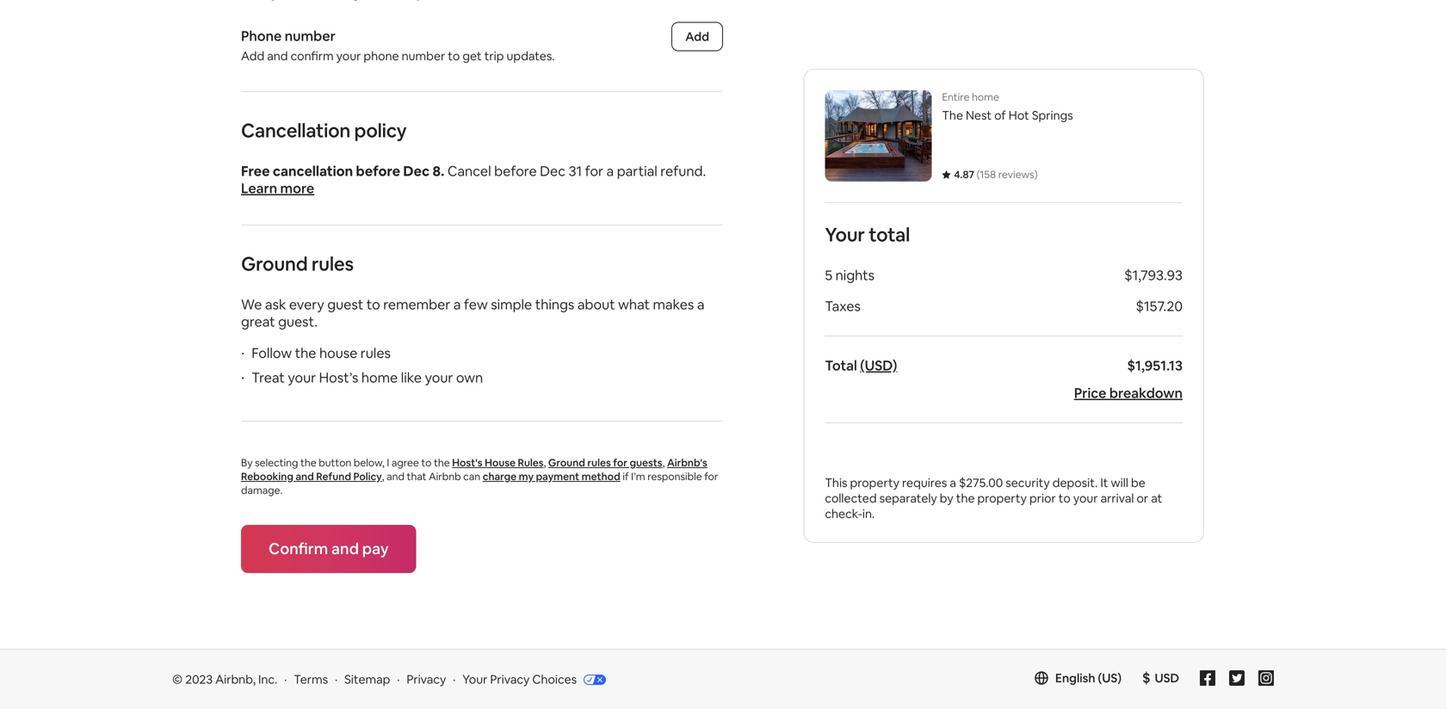 Task type: locate. For each thing, give the bounding box(es) containing it.
hot
[[1009, 108, 1030, 123]]

rules right house
[[361, 344, 391, 362]]

a left $275.00
[[950, 475, 956, 491]]

dec left 8.
[[403, 162, 430, 180]]

ground up 'payment'
[[548, 456, 585, 470]]

31
[[569, 162, 582, 180]]

1 dec from the left
[[403, 162, 430, 180]]

for up if
[[613, 456, 628, 470]]

1 horizontal spatial before
[[494, 162, 537, 180]]

my
[[519, 470, 534, 483]]

a left few
[[454, 296, 461, 313]]

0 vertical spatial your
[[825, 223, 865, 247]]

get
[[463, 48, 482, 64]]

0 vertical spatial home
[[972, 90, 999, 104]]

)
[[1035, 168, 1038, 181]]

1 horizontal spatial privacy
[[490, 672, 530, 687]]

1 vertical spatial home
[[361, 369, 398, 387]]

1 horizontal spatial ,
[[544, 456, 546, 470]]

,
[[544, 456, 546, 470], [663, 456, 665, 470], [382, 470, 384, 483]]

learn more button
[[241, 180, 314, 197]]

rules up method
[[588, 456, 611, 470]]

terms link
[[294, 672, 328, 687]]

refund.
[[661, 162, 706, 180]]

rules up guest
[[312, 252, 354, 276]]

agree
[[392, 456, 419, 470]]

sitemap link
[[344, 672, 390, 687]]

property left prior
[[978, 491, 1027, 506]]

confirm and pay button
[[241, 525, 416, 573]]

and down "phone"
[[267, 48, 288, 64]]

(usd) button
[[860, 357, 897, 375]]

the down guest.
[[295, 344, 316, 362]]

security
[[1006, 475, 1050, 491]]

home up nest
[[972, 90, 999, 104]]

home inside entire home the nest of hot springs
[[972, 90, 999, 104]]

guest.
[[278, 313, 318, 331]]

1 horizontal spatial add
[[686, 29, 709, 44]]

navigate to facebook image
[[1200, 671, 1216, 686]]

0 vertical spatial for
[[585, 162, 604, 180]]

a
[[607, 162, 614, 180], [454, 296, 461, 313], [697, 296, 705, 313], [950, 475, 956, 491]]

, down the below,
[[382, 470, 384, 483]]

0 vertical spatial number
[[285, 27, 336, 45]]

©
[[172, 672, 183, 687]]

a left partial
[[607, 162, 614, 180]]

property
[[850, 475, 900, 491], [978, 491, 1027, 506]]

to right prior
[[1059, 491, 1071, 506]]

to left get
[[448, 48, 460, 64]]

confirm and pay
[[269, 539, 389, 559]]

great
[[241, 313, 275, 331]]

1 horizontal spatial home
[[972, 90, 999, 104]]

entire home the nest of hot springs
[[942, 90, 1073, 123]]

few
[[464, 296, 488, 313]]

to inside we ask every guest to remember a few simple things about what makes a great guest.
[[367, 296, 380, 313]]

0 horizontal spatial rules
[[312, 252, 354, 276]]

the inside the this property requires a $275.00 security deposit. it will be collected separately by the property prior to your arrival or at check-in.
[[956, 491, 975, 506]]

0 vertical spatial rules
[[312, 252, 354, 276]]

to right guest
[[367, 296, 380, 313]]

host's house rules button
[[452, 456, 544, 470]]

before right the cancel
[[494, 162, 537, 180]]

add button
[[672, 22, 723, 51]]

number up 'confirm'
[[285, 27, 336, 45]]

learn
[[241, 180, 277, 197]]

responsible
[[648, 470, 702, 483]]

the right by
[[956, 491, 975, 506]]

0 horizontal spatial before
[[356, 162, 400, 180]]

nest
[[966, 108, 992, 123]]

your left it
[[1073, 491, 1098, 506]]

ground up ask
[[241, 252, 308, 276]]

free cancellation before dec 8. cancel before dec 31 for a partial refund. learn more
[[241, 162, 706, 197]]

1 horizontal spatial ground
[[548, 456, 585, 470]]

, up charge my payment method button
[[544, 456, 546, 470]]

1 horizontal spatial your
[[825, 223, 865, 247]]

collected
[[825, 491, 877, 506]]

0 horizontal spatial your
[[463, 672, 488, 687]]

for right 31
[[585, 162, 604, 180]]

confirm
[[269, 539, 328, 559]]

1 vertical spatial for
[[613, 456, 628, 470]]

2 horizontal spatial rules
[[588, 456, 611, 470]]

0 vertical spatial add
[[686, 29, 709, 44]]

for down airbnb's
[[705, 470, 718, 483]]

1 vertical spatial number
[[402, 48, 445, 64]]

price breakdown
[[1074, 384, 1183, 402]]

refund
[[316, 470, 351, 483]]

your up 5 nights
[[825, 223, 865, 247]]

1 vertical spatial add
[[241, 48, 264, 64]]

0 horizontal spatial home
[[361, 369, 398, 387]]

2 before from the left
[[494, 162, 537, 180]]

inc.
[[258, 672, 277, 687]]

1 vertical spatial rules
[[361, 344, 391, 362]]

like
[[401, 369, 422, 387]]

before
[[356, 162, 400, 180], [494, 162, 537, 180]]

property up in.
[[850, 475, 900, 491]]

number right phone on the left
[[402, 48, 445, 64]]

phone
[[241, 27, 282, 45]]

(us)
[[1098, 671, 1122, 686]]

a right makes
[[697, 296, 705, 313]]

privacy inside 'link'
[[490, 672, 530, 687]]

2 vertical spatial rules
[[588, 456, 611, 470]]

1 vertical spatial your
[[463, 672, 488, 687]]

4.87 ( 158 reviews )
[[954, 168, 1038, 181]]

home left like
[[361, 369, 398, 387]]

2 privacy from the left
[[490, 672, 530, 687]]

·
[[284, 672, 287, 687]]

of
[[995, 108, 1006, 123]]

0 horizontal spatial property
[[850, 475, 900, 491]]

0 horizontal spatial add
[[241, 48, 264, 64]]

, up responsible
[[663, 456, 665, 470]]

and inside airbnb's rebooking and refund policy
[[296, 470, 314, 483]]

2 horizontal spatial for
[[705, 470, 718, 483]]

method
[[582, 470, 620, 483]]

reviews
[[999, 168, 1035, 181]]

0 horizontal spatial dec
[[403, 162, 430, 180]]

0 horizontal spatial ground
[[241, 252, 308, 276]]

1 horizontal spatial dec
[[540, 162, 566, 180]]

(usd)
[[860, 357, 897, 375]]

at
[[1151, 491, 1163, 506]]

guest
[[327, 296, 364, 313]]

choices
[[532, 672, 577, 687]]

usd
[[1155, 671, 1180, 686]]

$275.00
[[959, 475, 1003, 491]]

and down i
[[387, 470, 405, 483]]

airbnb's
[[667, 456, 708, 470]]

0 horizontal spatial for
[[585, 162, 604, 180]]

dec left 31
[[540, 162, 566, 180]]

your right privacy link
[[463, 672, 488, 687]]

rules
[[312, 252, 354, 276], [361, 344, 391, 362], [588, 456, 611, 470]]

0 horizontal spatial number
[[285, 27, 336, 45]]

guests
[[630, 456, 663, 470]]

the up airbnb
[[434, 456, 450, 470]]

payment
[[536, 470, 579, 483]]

before down policy
[[356, 162, 400, 180]]

airbnb's rebooking and refund policy button
[[241, 456, 708, 483]]

rebooking
[[241, 470, 293, 483]]

if
[[623, 470, 629, 483]]

airbnb,
[[215, 672, 256, 687]]

check-
[[825, 506, 863, 522]]

privacy left choices
[[490, 672, 530, 687]]

and left pay
[[332, 539, 359, 559]]

about
[[578, 296, 615, 313]]

1 horizontal spatial for
[[613, 456, 628, 470]]

rules
[[518, 456, 544, 470]]

ground rules for guests link
[[548, 456, 663, 470]]

your inside 'link'
[[463, 672, 488, 687]]

phone
[[364, 48, 399, 64]]

your left phone on the left
[[336, 48, 361, 64]]

will
[[1111, 475, 1129, 491]]

2 vertical spatial for
[[705, 470, 718, 483]]

for inside free cancellation before dec 8. cancel before dec 31 for a partial refund. learn more
[[585, 162, 604, 180]]

damage.
[[241, 484, 283, 497]]

host's
[[319, 369, 358, 387]]

and left refund
[[296, 470, 314, 483]]

i
[[387, 456, 389, 470]]

your inside the this property requires a $275.00 security deposit. it will be collected separately by the property prior to your arrival or at check-in.
[[1073, 491, 1098, 506]]

privacy right the sitemap "link"
[[407, 672, 446, 687]]

0 horizontal spatial privacy
[[407, 672, 446, 687]]

total
[[869, 223, 910, 247]]

, and that airbnb can charge my payment method
[[382, 470, 620, 483]]

this
[[825, 475, 848, 491]]

button
[[319, 456, 352, 470]]

cancellation
[[273, 162, 353, 180]]

1 horizontal spatial rules
[[361, 344, 391, 362]]



Task type: vqa. For each thing, say whether or not it's contained in the screenshot.
purchased
no



Task type: describe. For each thing, give the bounding box(es) containing it.
2 dec from the left
[[540, 162, 566, 180]]

be
[[1131, 475, 1146, 491]]

charge
[[483, 470, 517, 483]]

$ usd
[[1143, 669, 1180, 687]]

airbnb's rebooking and refund policy
[[241, 456, 708, 483]]

updates.
[[507, 48, 555, 64]]

ground rules
[[241, 252, 354, 276]]

house
[[485, 456, 516, 470]]

it
[[1101, 475, 1108, 491]]

(
[[977, 168, 980, 181]]

© 2023 airbnb, inc.
[[172, 672, 277, 687]]

that
[[407, 470, 427, 483]]

arrival
[[1101, 491, 1134, 506]]

1 horizontal spatial property
[[978, 491, 1027, 506]]

your right like
[[425, 369, 453, 387]]

2 horizontal spatial ,
[[663, 456, 665, 470]]

0 horizontal spatial ,
[[382, 470, 384, 483]]

your inside phone number add and confirm your phone number to get trip updates.
[[336, 48, 361, 64]]

the
[[942, 108, 963, 123]]

home inside follow the house rules treat your host's home like your own
[[361, 369, 398, 387]]

158
[[980, 168, 996, 181]]

by
[[940, 491, 954, 506]]

english (us)
[[1056, 671, 1122, 686]]

rules inside follow the house rules treat your host's home like your own
[[361, 344, 391, 362]]

treat
[[252, 369, 285, 387]]

your total
[[825, 223, 910, 247]]

1 before from the left
[[356, 162, 400, 180]]

the left button
[[301, 456, 317, 470]]

below,
[[354, 456, 385, 470]]

8.
[[433, 162, 445, 180]]

cancel
[[448, 162, 491, 180]]

4.87
[[954, 168, 975, 181]]

policy
[[354, 118, 407, 143]]

house
[[319, 344, 358, 362]]

your privacy choices link
[[463, 672, 606, 689]]

and inside phone number add and confirm your phone number to get trip updates.
[[267, 48, 288, 64]]

a inside free cancellation before dec 8. cancel before dec 31 for a partial refund. learn more
[[607, 162, 614, 180]]

more
[[280, 180, 314, 197]]

host's
[[452, 456, 483, 470]]

a inside the this property requires a $275.00 security deposit. it will be collected separately by the property prior to your arrival or at check-in.
[[950, 475, 956, 491]]

by selecting the button below, i agree to the host's house rules , ground rules for guests ,
[[241, 456, 667, 470]]

free
[[241, 162, 270, 180]]

english (us) button
[[1035, 671, 1122, 686]]

to up that
[[421, 456, 432, 470]]

every
[[289, 296, 324, 313]]

springs
[[1032, 108, 1073, 123]]

navigate to twitter image
[[1229, 671, 1245, 686]]

to inside phone number add and confirm your phone number to get trip updates.
[[448, 48, 460, 64]]

1 horizontal spatial number
[[402, 48, 445, 64]]

navigate to instagram image
[[1259, 671, 1274, 686]]

english
[[1056, 671, 1096, 686]]

we ask every guest to remember a few simple things about what makes a great guest.
[[241, 296, 705, 331]]

we
[[241, 296, 262, 313]]

prior
[[1030, 491, 1056, 506]]

remember
[[383, 296, 451, 313]]

deposit.
[[1053, 475, 1098, 491]]

for inside if i'm responsible for damage.
[[705, 470, 718, 483]]

this property requires a $275.00 security deposit. it will be collected separately by the property prior to your arrival or at check-in.
[[825, 475, 1163, 522]]

1 privacy from the left
[[407, 672, 446, 687]]

total (usd)
[[825, 357, 897, 375]]

$1,951.13
[[1127, 357, 1183, 375]]

your privacy choices
[[463, 672, 577, 687]]

simple
[[491, 296, 532, 313]]

cancellation
[[241, 118, 351, 143]]

i'm
[[631, 470, 645, 483]]

phone number add and confirm your phone number to get trip updates.
[[241, 27, 555, 64]]

or
[[1137, 491, 1149, 506]]

things
[[535, 296, 575, 313]]

airbnb
[[429, 470, 461, 483]]

pay
[[362, 539, 389, 559]]

price
[[1074, 384, 1107, 402]]

add inside phone number add and confirm your phone number to get trip updates.
[[241, 48, 264, 64]]

cancellation policy
[[241, 118, 407, 143]]

makes
[[653, 296, 694, 313]]

ask
[[265, 296, 286, 313]]

privacy link
[[407, 672, 446, 687]]

requires
[[902, 475, 947, 491]]

by
[[241, 456, 253, 470]]

add inside button
[[686, 29, 709, 44]]

separately
[[880, 491, 937, 506]]

$1,793.93
[[1125, 266, 1183, 284]]

follow the house rules treat your host's home like your own
[[252, 344, 483, 387]]

2023
[[185, 672, 213, 687]]

confirm
[[291, 48, 334, 64]]

to inside the this property requires a $275.00 security deposit. it will be collected separately by the property prior to your arrival or at check-in.
[[1059, 491, 1071, 506]]

your for your total
[[825, 223, 865, 247]]

your for your privacy choices
[[463, 672, 488, 687]]

price breakdown button
[[1074, 384, 1183, 402]]

0 vertical spatial ground
[[241, 252, 308, 276]]

nights
[[836, 266, 875, 284]]

your right treat
[[288, 369, 316, 387]]

terms
[[294, 672, 328, 687]]

$
[[1143, 669, 1151, 687]]

total
[[825, 357, 857, 375]]

the inside follow the house rules treat your host's home like your own
[[295, 344, 316, 362]]

1 vertical spatial ground
[[548, 456, 585, 470]]

policy
[[353, 470, 382, 483]]



